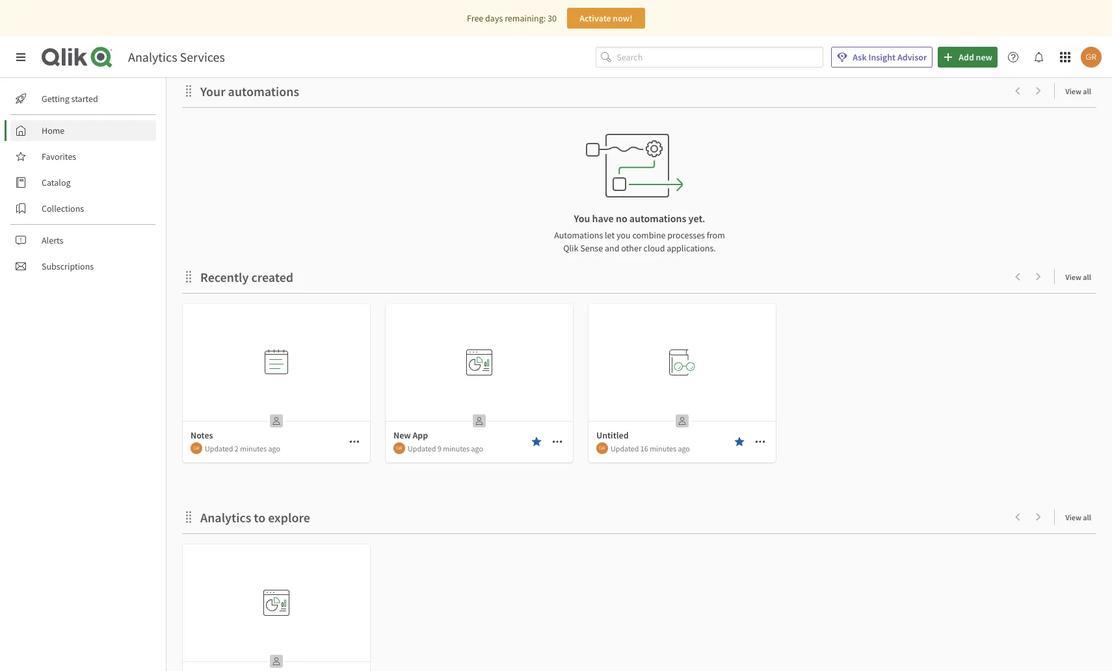 Task type: vqa. For each thing, say whether or not it's contained in the screenshot.
the left Ago
yes



Task type: describe. For each thing, give the bounding box(es) containing it.
16
[[640, 444, 648, 454]]

view for analytics to explore
[[1065, 513, 1081, 523]]

qlik
[[563, 243, 578, 254]]

updated 2 minutes ago
[[205, 444, 280, 454]]

ago for notes
[[268, 444, 280, 454]]

catalog
[[42, 177, 71, 189]]

processes
[[667, 230, 705, 241]]

all for your automations
[[1083, 86, 1091, 96]]

all for analytics to explore
[[1083, 513, 1091, 523]]

view all for recently created
[[1065, 273, 1091, 282]]

favorites
[[42, 151, 76, 163]]

recently created link
[[200, 269, 299, 286]]

and
[[605, 243, 619, 254]]

add new button
[[938, 47, 998, 68]]

2
[[235, 444, 239, 454]]

personal element for notes
[[266, 411, 287, 432]]

favorites link
[[10, 146, 156, 167]]

getting
[[42, 93, 69, 105]]

notes
[[191, 430, 213, 442]]

add new
[[959, 51, 992, 63]]

other
[[621, 243, 642, 254]]

subscriptions link
[[10, 256, 156, 277]]

minutes for untitled
[[650, 444, 676, 454]]

updated 16 minutes ago
[[611, 444, 690, 454]]

minutes for notes
[[240, 444, 267, 454]]

new app
[[393, 430, 428, 442]]

more actions image for new app
[[552, 437, 563, 447]]

30
[[548, 12, 557, 24]]

view for your automations
[[1065, 86, 1081, 96]]

sense
[[580, 243, 603, 254]]

view all link for your automations
[[1065, 83, 1097, 99]]

insight
[[869, 51, 896, 63]]

greg robinson element for notes
[[191, 443, 202, 455]]

ask insight advisor
[[853, 51, 927, 63]]

analytics to explore link
[[200, 510, 315, 526]]

more actions image for untitled
[[755, 437, 765, 447]]

advisor
[[897, 51, 927, 63]]

activate now! link
[[567, 8, 645, 29]]

view all link for analytics to explore
[[1065, 509, 1097, 525]]

personal element for untitled
[[672, 411, 693, 432]]

your automations link
[[200, 83, 304, 100]]

updated for untitled
[[611, 444, 639, 454]]

untitled
[[596, 430, 629, 442]]

activate now!
[[580, 12, 633, 24]]

subscriptions
[[42, 261, 94, 273]]

move collection image
[[182, 270, 195, 283]]

view all for analytics to explore
[[1065, 513, 1091, 523]]

updated for new app
[[408, 444, 436, 454]]

0 horizontal spatial automations
[[228, 83, 299, 100]]

alerts
[[42, 235, 63, 246]]

minutes for new app
[[443, 444, 470, 454]]

automations
[[554, 230, 603, 241]]

greg robinson image for notes
[[191, 443, 202, 455]]

searchbar element
[[596, 47, 824, 68]]

remove from favorites image for untitled
[[734, 437, 745, 447]]

greg robinson element for untitled
[[596, 443, 608, 455]]

view all for your automations
[[1065, 86, 1091, 96]]



Task type: locate. For each thing, give the bounding box(es) containing it.
alerts link
[[10, 230, 156, 251]]

analytics to explore
[[200, 510, 310, 526]]

have
[[592, 212, 614, 225]]

2 remove from favorites image from the left
[[734, 437, 745, 447]]

analytics services
[[128, 49, 225, 65]]

updated down untitled on the right of page
[[611, 444, 639, 454]]

yet.
[[688, 212, 705, 225]]

minutes
[[240, 444, 267, 454], [443, 444, 470, 454], [650, 444, 676, 454]]

all
[[1083, 86, 1091, 96], [1083, 273, 1091, 282], [1083, 513, 1091, 523]]

navigation pane element
[[0, 83, 166, 282]]

created
[[251, 269, 293, 286]]

1 vertical spatial view all
[[1065, 273, 1091, 282]]

view all link for recently created
[[1065, 269, 1097, 285]]

3 view all link from the top
[[1065, 509, 1097, 525]]

recently
[[200, 269, 249, 286]]

0 horizontal spatial analytics
[[128, 49, 177, 65]]

2 vertical spatial all
[[1083, 513, 1091, 523]]

collections link
[[10, 198, 156, 219]]

updated for notes
[[205, 444, 233, 454]]

0 horizontal spatial greg robinson image
[[191, 443, 202, 455]]

3 view from the top
[[1065, 513, 1081, 523]]

you have no automations yet. automations let you combine processes from qlik sense and other cloud applications.
[[554, 212, 725, 254]]

view
[[1065, 86, 1081, 96], [1065, 273, 1081, 282], [1065, 513, 1081, 523]]

3 greg robinson element from the left
[[596, 443, 608, 455]]

ago right 9
[[471, 444, 483, 454]]

1 vertical spatial view
[[1065, 273, 1081, 282]]

2 view from the top
[[1065, 273, 1081, 282]]

2 horizontal spatial updated
[[611, 444, 639, 454]]

1 vertical spatial view all link
[[1065, 269, 1097, 285]]

free days remaining: 30
[[467, 12, 557, 24]]

automations inside you have no automations yet. automations let you combine processes from qlik sense and other cloud applications.
[[629, 212, 686, 225]]

minutes right 16
[[650, 444, 676, 454]]

analytics
[[128, 49, 177, 65], [200, 510, 251, 526]]

greg robinson image
[[191, 443, 202, 455], [393, 443, 405, 455], [596, 443, 608, 455]]

let
[[605, 230, 615, 241]]

1 vertical spatial automations
[[629, 212, 686, 225]]

1 horizontal spatial remove from favorites image
[[734, 437, 745, 447]]

1 view all from the top
[[1065, 86, 1091, 96]]

minutes right "2"
[[240, 444, 267, 454]]

updated
[[205, 444, 233, 454], [408, 444, 436, 454], [611, 444, 639, 454]]

1 minutes from the left
[[240, 444, 267, 454]]

more actions image
[[552, 437, 563, 447], [755, 437, 765, 447]]

1 horizontal spatial minutes
[[443, 444, 470, 454]]

1 horizontal spatial updated
[[408, 444, 436, 454]]

analytics for analytics services
[[128, 49, 177, 65]]

2 horizontal spatial minutes
[[650, 444, 676, 454]]

2 ago from the left
[[471, 444, 483, 454]]

now!
[[613, 12, 633, 24]]

1 vertical spatial analytics
[[200, 510, 251, 526]]

from
[[707, 230, 725, 241]]

automations up combine
[[629, 212, 686, 225]]

2 move collection image from the top
[[182, 511, 195, 524]]

view all link
[[1065, 83, 1097, 99], [1065, 269, 1097, 285], [1065, 509, 1097, 525]]

0 horizontal spatial remove from favorites image
[[531, 437, 542, 447]]

0 vertical spatial all
[[1083, 86, 1091, 96]]

1 horizontal spatial automations
[[629, 212, 686, 225]]

greg robinson element down new
[[393, 443, 405, 455]]

catalog link
[[10, 172, 156, 193]]

days
[[485, 12, 503, 24]]

2 updated from the left
[[408, 444, 436, 454]]

1 horizontal spatial ago
[[471, 444, 483, 454]]

0 horizontal spatial ago
[[268, 444, 280, 454]]

close sidebar menu image
[[16, 52, 26, 62]]

getting started
[[42, 93, 98, 105]]

app
[[413, 430, 428, 442]]

analytics left to
[[200, 510, 251, 526]]

greg robinson image
[[1081, 47, 1102, 68]]

move collection image for your
[[182, 84, 195, 97]]

1 remove from favorites image from the left
[[531, 437, 542, 447]]

more actions image
[[349, 437, 360, 447]]

ago right "2"
[[268, 444, 280, 454]]

2 view all from the top
[[1065, 273, 1091, 282]]

automations right your
[[228, 83, 299, 100]]

1 ago from the left
[[268, 444, 280, 454]]

2 horizontal spatial ago
[[678, 444, 690, 454]]

cloud
[[644, 243, 665, 254]]

greg robinson image for new app
[[393, 443, 405, 455]]

updated left "2"
[[205, 444, 233, 454]]

applications.
[[667, 243, 716, 254]]

0 vertical spatial move collection image
[[182, 84, 195, 97]]

3 updated from the left
[[611, 444, 639, 454]]

your
[[200, 83, 225, 100]]

0 vertical spatial view
[[1065, 86, 1081, 96]]

2 more actions image from the left
[[755, 437, 765, 447]]

ask insight advisor button
[[831, 47, 933, 68]]

you
[[617, 230, 631, 241]]

move collection image
[[182, 84, 195, 97], [182, 511, 195, 524]]

1 greg robinson element from the left
[[191, 443, 202, 455]]

greg robinson image for untitled
[[596, 443, 608, 455]]

ago for new app
[[471, 444, 483, 454]]

to
[[254, 510, 265, 526]]

1 all from the top
[[1083, 86, 1091, 96]]

view all
[[1065, 86, 1091, 96], [1065, 273, 1091, 282], [1065, 513, 1091, 523]]

1 view all link from the top
[[1065, 83, 1097, 99]]

2 minutes from the left
[[443, 444, 470, 454]]

home
[[42, 125, 65, 137]]

1 updated from the left
[[205, 444, 233, 454]]

started
[[71, 93, 98, 105]]

1 horizontal spatial greg robinson image
[[393, 443, 405, 455]]

0 horizontal spatial more actions image
[[552, 437, 563, 447]]

0 horizontal spatial greg robinson element
[[191, 443, 202, 455]]

recently created
[[200, 269, 293, 286]]

3 greg robinson image from the left
[[596, 443, 608, 455]]

3 view all from the top
[[1065, 513, 1091, 523]]

9
[[438, 444, 441, 454]]

2 vertical spatial view all
[[1065, 513, 1091, 523]]

greg robinson element for new app
[[393, 443, 405, 455]]

combine
[[632, 230, 666, 241]]

personal element
[[266, 411, 287, 432], [469, 411, 490, 432], [672, 411, 693, 432], [266, 652, 287, 672]]

1 view from the top
[[1065, 86, 1081, 96]]

home link
[[10, 120, 156, 141]]

2 vertical spatial view
[[1065, 513, 1081, 523]]

new
[[976, 51, 992, 63]]

your automations
[[200, 83, 299, 100]]

ask
[[853, 51, 867, 63]]

2 greg robinson element from the left
[[393, 443, 405, 455]]

minutes right 9
[[443, 444, 470, 454]]

2 greg robinson image from the left
[[393, 443, 405, 455]]

ago right 16
[[678, 444, 690, 454]]

free
[[467, 12, 483, 24]]

updated 9 minutes ago
[[408, 444, 483, 454]]

move collection image for analytics
[[182, 511, 195, 524]]

activate
[[580, 12, 611, 24]]

0 vertical spatial view all link
[[1065, 83, 1097, 99]]

remove from favorites image for new app
[[531, 437, 542, 447]]

updated down app
[[408, 444, 436, 454]]

1 greg robinson image from the left
[[191, 443, 202, 455]]

2 all from the top
[[1083, 273, 1091, 282]]

0 vertical spatial automations
[[228, 83, 299, 100]]

no
[[616, 212, 627, 225]]

new
[[393, 430, 411, 442]]

analytics left services
[[128, 49, 177, 65]]

2 horizontal spatial greg robinson element
[[596, 443, 608, 455]]

analytics services element
[[128, 49, 225, 65]]

3 minutes from the left
[[650, 444, 676, 454]]

3 ago from the left
[[678, 444, 690, 454]]

greg robinson image down new
[[393, 443, 405, 455]]

greg robinson element down untitled on the right of page
[[596, 443, 608, 455]]

2 horizontal spatial greg robinson image
[[596, 443, 608, 455]]

remove from favorites image
[[531, 437, 542, 447], [734, 437, 745, 447]]

ago
[[268, 444, 280, 454], [471, 444, 483, 454], [678, 444, 690, 454]]

0 horizontal spatial minutes
[[240, 444, 267, 454]]

1 vertical spatial all
[[1083, 273, 1091, 282]]

automations
[[228, 83, 299, 100], [629, 212, 686, 225]]

add
[[959, 51, 974, 63]]

remaining:
[[505, 12, 546, 24]]

personal element for new app
[[469, 411, 490, 432]]

0 horizontal spatial updated
[[205, 444, 233, 454]]

ago for untitled
[[678, 444, 690, 454]]

explore
[[268, 510, 310, 526]]

all for recently created
[[1083, 273, 1091, 282]]

greg robinson image down untitled on the right of page
[[596, 443, 608, 455]]

1 vertical spatial move collection image
[[182, 511, 195, 524]]

collections
[[42, 203, 84, 215]]

getting started link
[[10, 88, 156, 109]]

1 horizontal spatial greg robinson element
[[393, 443, 405, 455]]

you
[[574, 212, 590, 225]]

view for recently created
[[1065, 273, 1081, 282]]

1 move collection image from the top
[[182, 84, 195, 97]]

0 vertical spatial analytics
[[128, 49, 177, 65]]

greg robinson image down notes
[[191, 443, 202, 455]]

1 horizontal spatial more actions image
[[755, 437, 765, 447]]

1 horizontal spatial analytics
[[200, 510, 251, 526]]

0 vertical spatial view all
[[1065, 86, 1091, 96]]

3 all from the top
[[1083, 513, 1091, 523]]

greg robinson element down notes
[[191, 443, 202, 455]]

1 more actions image from the left
[[552, 437, 563, 447]]

analytics for analytics to explore
[[200, 510, 251, 526]]

2 vertical spatial view all link
[[1065, 509, 1097, 525]]

greg robinson element
[[191, 443, 202, 455], [393, 443, 405, 455], [596, 443, 608, 455]]

services
[[180, 49, 225, 65]]

Search text field
[[617, 47, 824, 68]]

2 view all link from the top
[[1065, 269, 1097, 285]]



